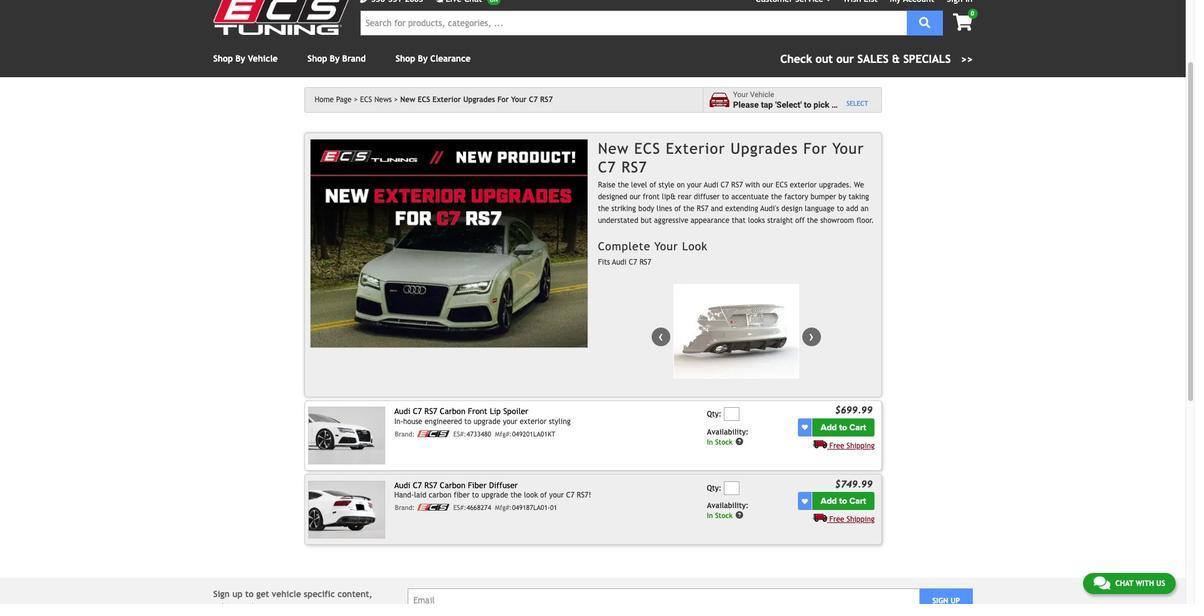 Task type: vqa. For each thing, say whether or not it's contained in the screenshot.
Front
yes



Task type: locate. For each thing, give the bounding box(es) containing it.
styling
[[549, 417, 571, 426]]

hand-
[[394, 491, 414, 499]]

ecs - corporate logo image
[[417, 430, 450, 437], [417, 504, 450, 511]]

0 horizontal spatial vehicle
[[248, 54, 278, 64]]

comments image
[[434, 0, 443, 3]]

0 horizontal spatial with
[[746, 180, 760, 189]]

to down $699.99
[[840, 422, 847, 433]]

shipping down $699.99
[[847, 441, 875, 450]]

your up 01
[[549, 491, 564, 499]]

cart
[[850, 422, 867, 433], [850, 496, 867, 506]]

1 vertical spatial brand:
[[395, 504, 415, 511]]

in left question sign icon
[[707, 511, 713, 520]]

upgrade inside audi c7 rs7 carbon fiber diffuser hand-laid carbon fiber to upgrade the look of your c7 rs7!
[[481, 491, 509, 499]]

1 vertical spatial es#:
[[454, 504, 466, 511]]

0 vertical spatial your
[[687, 180, 702, 189]]

c7
[[529, 95, 538, 104], [598, 158, 617, 175], [721, 180, 729, 189], [629, 258, 638, 267], [413, 407, 422, 416], [413, 481, 422, 490], [566, 491, 575, 499]]

0 horizontal spatial and
[[239, 602, 254, 604]]

0 vertical spatial cart
[[850, 422, 867, 433]]

1 by from the left
[[236, 54, 245, 64]]

upgrade inside audi c7 rs7 carbon front lip spoiler in-house engineered to upgrade your exterior styling
[[474, 417, 501, 426]]

stock left question sign icon
[[715, 511, 733, 520]]

your
[[687, 180, 702, 189], [503, 417, 518, 426], [549, 491, 564, 499]]

2 add from the top
[[821, 496, 837, 506]]

that
[[732, 216, 746, 225]]

0 vertical spatial of
[[650, 180, 657, 189]]

availability: for $749.99
[[707, 501, 749, 510]]

0 vertical spatial qty:
[[707, 410, 722, 419]]

2 vertical spatial your
[[549, 491, 564, 499]]

audi inside audi c7 rs7 carbon front lip spoiler in-house engineered to upgrade your exterior styling
[[394, 407, 411, 416]]

chat
[[1116, 579, 1134, 588]]

please
[[733, 99, 759, 109]]

1 stock from the top
[[715, 437, 733, 446]]

2 cart from the top
[[850, 496, 867, 506]]

1 add to cart from the top
[[821, 422, 867, 433]]

0 vertical spatial stock
[[715, 437, 733, 446]]

cart for $699.99
[[850, 422, 867, 433]]

exterior
[[433, 95, 461, 104], [666, 139, 726, 157]]

in left question sign image at bottom
[[707, 437, 713, 446]]

1 vertical spatial stock
[[715, 511, 733, 520]]

1 vertical spatial vehicle
[[750, 90, 775, 99]]

add to cart down $749.99
[[821, 496, 867, 506]]

with left us
[[1136, 579, 1155, 588]]

audi
[[704, 180, 719, 189], [612, 258, 627, 267], [394, 407, 411, 416], [394, 481, 411, 490]]

2 es#: from the top
[[454, 504, 466, 511]]

your right "on" on the right of page
[[687, 180, 702, 189]]

mfg#: for $749.99
[[495, 504, 512, 511]]

0 vertical spatial es#:
[[454, 430, 466, 438]]

shop by clearance
[[396, 54, 471, 64]]

and
[[711, 204, 723, 213], [239, 602, 254, 604]]

0 vertical spatial exterior
[[790, 180, 817, 189]]

tap
[[761, 99, 773, 109]]

2 availability: from the top
[[707, 501, 749, 510]]

rs7 inside complete your look fits audi c7 rs7
[[640, 258, 652, 267]]

audi right fits
[[612, 258, 627, 267]]

0 vertical spatial add to cart button
[[813, 418, 875, 436]]

0 vertical spatial vehicle
[[248, 54, 278, 64]]

by left 'clearance'
[[418, 54, 428, 64]]

0 vertical spatial new
[[400, 95, 416, 104]]

0 horizontal spatial exterior
[[520, 417, 547, 426]]

our down level
[[630, 192, 641, 201]]

es#: down fiber
[[454, 504, 466, 511]]

2 in from the top
[[707, 511, 713, 520]]

new inside new ecs exterior upgrades for your c7 rs7 raise the level of style on your audi c7 rs7 with our ecs exterior upgrades. we designed our front lip& rear diffuser to accentuate the factory bumper by taking the striking body lines of the rs7 and extending audi's design language to add an understated but aggressive appearance that looks straight off the showroom floor.
[[598, 139, 629, 157]]

0 vertical spatial shipping
[[847, 441, 875, 450]]

2 by from the left
[[330, 54, 340, 64]]

shipping down $749.99
[[847, 515, 875, 524]]

exterior for new ecs exterior upgrades for your c7 rs7
[[433, 95, 461, 104]]

our up accentuate
[[763, 180, 774, 189]]

new up raise
[[598, 139, 629, 157]]

0 vertical spatial vehicle
[[839, 99, 866, 109]]

2 free from the top
[[830, 515, 845, 524]]

carbon inside audi c7 rs7 carbon fiber diffuser hand-laid carbon fiber to upgrade the look of your c7 rs7!
[[440, 481, 466, 490]]

1 carbon from the top
[[440, 407, 466, 416]]

1 availability: from the top
[[707, 428, 749, 436]]

upgrades
[[463, 95, 495, 104], [731, 139, 799, 157]]

0 vertical spatial availability: in stock
[[707, 428, 749, 446]]

0 vertical spatial brand:
[[395, 430, 415, 438]]

add
[[821, 422, 837, 433], [821, 496, 837, 506]]

for
[[498, 95, 509, 104], [804, 139, 828, 157]]

designed
[[598, 192, 628, 201]]

ecs - corporate logo image for $749.99
[[417, 504, 450, 511]]

brand
[[342, 54, 366, 64]]

1 vertical spatial with
[[1136, 579, 1155, 588]]

0 vertical spatial upgrades
[[463, 95, 495, 104]]

mfg#: down lip
[[495, 430, 512, 438]]

1 free shipping from the top
[[830, 441, 875, 450]]

qty: for $699.99
[[707, 410, 722, 419]]

1 brand: from the top
[[395, 430, 415, 438]]

availability: up question sign icon
[[707, 501, 749, 510]]

1 vertical spatial cart
[[850, 496, 867, 506]]

1 add from the top
[[821, 422, 837, 433]]

2 horizontal spatial your
[[687, 180, 702, 189]]

1 horizontal spatial by
[[330, 54, 340, 64]]

rs7
[[540, 95, 553, 104], [622, 158, 648, 175], [732, 180, 743, 189], [697, 204, 709, 213], [640, 258, 652, 267], [425, 407, 438, 416], [425, 481, 438, 490]]

1 vertical spatial vehicle
[[272, 589, 301, 599]]

upgrade down lip
[[474, 417, 501, 426]]

upgrades down 'clearance'
[[463, 95, 495, 104]]

0 vertical spatial with
[[746, 180, 760, 189]]

1 horizontal spatial vehicle
[[750, 90, 775, 99]]

1 horizontal spatial upgrades
[[731, 139, 799, 157]]

1 vertical spatial free
[[830, 515, 845, 524]]

$749.99
[[835, 478, 873, 489]]

0 vertical spatial upgrade
[[474, 417, 501, 426]]

vehicle up more.
[[272, 589, 301, 599]]

vehicle
[[248, 54, 278, 64], [750, 90, 775, 99]]

upgrades down tap
[[731, 139, 799, 157]]

pick
[[814, 99, 830, 109]]

up
[[232, 589, 243, 599]]

mfg#:
[[495, 430, 512, 438], [495, 504, 512, 511]]

1 vertical spatial availability: in stock
[[707, 501, 749, 520]]

es#4733480 - 049201la01kt - audi c7 rs7 carbon front lip spoiler - in-house engineered to upgrade your exterior styling - ecs - audi image
[[309, 407, 385, 465]]

brand: down hand-
[[395, 504, 415, 511]]

carbon up engineered
[[440, 407, 466, 416]]

upgrade down diffuser
[[481, 491, 509, 499]]

add to cart button down $699.99
[[813, 418, 875, 436]]

shipping for $749.99
[[847, 515, 875, 524]]

1 add to cart button from the top
[[813, 418, 875, 436]]

your down spoiler
[[503, 417, 518, 426]]

exterior up factory
[[790, 180, 817, 189]]

the left look
[[511, 491, 522, 499]]

carbon for $699.99
[[440, 407, 466, 416]]

0 horizontal spatial shop
[[213, 54, 233, 64]]

us
[[1157, 579, 1166, 588]]

shopping cart image
[[953, 14, 973, 31]]

2 availability: in stock from the top
[[707, 501, 749, 520]]

0 vertical spatial our
[[763, 180, 774, 189]]

shop by brand link
[[308, 54, 366, 64]]

the up 'audi's'
[[771, 192, 783, 201]]

and down the up
[[239, 602, 254, 604]]

0 vertical spatial availability:
[[707, 428, 749, 436]]

0 horizontal spatial exterior
[[433, 95, 461, 104]]

carbon
[[429, 491, 452, 499]]

1 qty: from the top
[[707, 410, 722, 419]]

sales
[[858, 52, 889, 65]]

1 vertical spatial carbon
[[440, 481, 466, 490]]

your
[[733, 90, 749, 99], [511, 95, 527, 104], [833, 139, 864, 157], [655, 239, 679, 253]]

bumper
[[811, 192, 837, 201]]

1 vertical spatial availability:
[[707, 501, 749, 510]]

brand: for $749.99
[[395, 504, 415, 511]]

ecs
[[360, 95, 372, 104], [418, 95, 430, 104], [635, 139, 661, 157], [776, 180, 788, 189]]

stock for $699.99
[[715, 437, 733, 446]]

by down ecs tuning image
[[236, 54, 245, 64]]

with up accentuate
[[746, 180, 760, 189]]

es#4668274 - 049187la01-01 - audi c7 rs7 carbon fiber diffuser - hand-laid carbon fiber to upgrade the look of your c7 rs7! - ecs - audi image
[[309, 481, 385, 538]]

sales,
[[213, 602, 236, 604]]

audi's
[[761, 204, 780, 213]]

exterior inside new ecs exterior upgrades for your c7 rs7 raise the level of style on your audi c7 rs7 with our ecs exterior upgrades. we designed our front lip& rear diffuser to accentuate the factory bumper by taking the striking body lines of the rs7 and extending audi's design language to add an understated but aggressive appearance that looks straight off the showroom floor.
[[666, 139, 726, 157]]

2 mfg#: from the top
[[495, 504, 512, 511]]

vehicle right a
[[839, 99, 866, 109]]

carbon for $749.99
[[440, 481, 466, 490]]

your inside complete your look fits audi c7 rs7
[[655, 239, 679, 253]]

new ecs exterior upgrades for your c7 rs7
[[400, 95, 553, 104]]

and up appearance
[[711, 204, 723, 213]]

your inside your vehicle please tap 'select' to pick a vehicle
[[733, 90, 749, 99]]

0 vertical spatial add
[[821, 422, 837, 433]]

rs7 inside audi c7 rs7 carbon front lip spoiler in-house engineered to upgrade your exterior styling
[[425, 407, 438, 416]]

front
[[643, 192, 660, 201]]

ecs - corporate logo image down carbon
[[417, 504, 450, 511]]

es#: left 4733480
[[454, 430, 466, 438]]

2 stock from the top
[[715, 511, 733, 520]]

add to wish list image
[[802, 424, 808, 430]]

by
[[236, 54, 245, 64], [330, 54, 340, 64], [418, 54, 428, 64]]

the right off
[[807, 216, 819, 225]]

exterior down 'clearance'
[[433, 95, 461, 104]]

0 horizontal spatial our
[[630, 192, 641, 201]]

exterior up "on" on the right of page
[[666, 139, 726, 157]]

None text field
[[724, 481, 740, 495]]

free shipping image
[[813, 513, 827, 522]]

house
[[403, 417, 423, 426]]

1 in from the top
[[707, 437, 713, 446]]

2 add to cart button from the top
[[813, 492, 875, 510]]

1 horizontal spatial new
[[598, 139, 629, 157]]

1 vertical spatial ecs - corporate logo image
[[417, 504, 450, 511]]

0 vertical spatial for
[[498, 95, 509, 104]]

cart down $749.99
[[850, 496, 867, 506]]

0 horizontal spatial by
[[236, 54, 245, 64]]

free right free shipping icon on the right bottom of page
[[830, 441, 845, 450]]

2 horizontal spatial by
[[418, 54, 428, 64]]

to down $749.99
[[840, 496, 847, 506]]

1 mfg#: from the top
[[495, 430, 512, 438]]

ecs up factory
[[776, 180, 788, 189]]

1 shop from the left
[[213, 54, 233, 64]]

of up front at the right of the page
[[650, 180, 657, 189]]

exterior up 049201la01kt
[[520, 417, 547, 426]]

1 horizontal spatial shop
[[308, 54, 327, 64]]

by for clearance
[[418, 54, 428, 64]]

availability:
[[707, 428, 749, 436], [707, 501, 749, 510]]

2 horizontal spatial shop
[[396, 54, 415, 64]]

ecs right the news
[[418, 95, 430, 104]]

add for $749.99
[[821, 496, 837, 506]]

carbon inside audi c7 rs7 carbon front lip spoiler in-house engineered to upgrade your exterior styling
[[440, 407, 466, 416]]

add to cart for $749.99
[[821, 496, 867, 506]]

add to wish list image
[[802, 498, 808, 504]]

1 free from the top
[[830, 441, 845, 450]]

0 vertical spatial and
[[711, 204, 723, 213]]

1 vertical spatial and
[[239, 602, 254, 604]]

1 horizontal spatial exterior
[[666, 139, 726, 157]]

free shipping right free shipping image
[[830, 515, 875, 524]]

0 horizontal spatial upgrades
[[463, 95, 495, 104]]

language
[[805, 204, 835, 213]]

1 vertical spatial for
[[804, 139, 828, 157]]

upgrades inside new ecs exterior upgrades for your c7 rs7 raise the level of style on your audi c7 rs7 with our ecs exterior upgrades. we designed our front lip& rear diffuser to accentuate the factory bumper by taking the striking body lines of the rs7 and extending audi's design language to add an understated but aggressive appearance that looks straight off the showroom floor.
[[731, 139, 799, 157]]

0 vertical spatial exterior
[[433, 95, 461, 104]]

2 qty: from the top
[[707, 484, 722, 492]]

1 horizontal spatial for
[[804, 139, 828, 157]]

to down the audi c7 rs7 carbon front lip spoiler "link"
[[465, 417, 472, 426]]

2 vertical spatial of
[[540, 491, 547, 499]]

free right free shipping image
[[830, 515, 845, 524]]

0 vertical spatial free
[[830, 441, 845, 450]]

exterior inside new ecs exterior upgrades for your c7 rs7 raise the level of style on your audi c7 rs7 with our ecs exterior upgrades. we designed our front lip& rear diffuser to accentuate the factory bumper by taking the striking body lines of the rs7 and extending audi's design language to add an understated but aggressive appearance that looks straight off the showroom floor.
[[790, 180, 817, 189]]

free for $699.99
[[830, 441, 845, 450]]

of inside audi c7 rs7 carbon fiber diffuser hand-laid carbon fiber to upgrade the look of your c7 rs7!
[[540, 491, 547, 499]]

1 horizontal spatial your
[[549, 491, 564, 499]]

1 vertical spatial mfg#:
[[495, 504, 512, 511]]

your inside new ecs exterior upgrades for your c7 rs7 raise the level of style on your audi c7 rs7 with our ecs exterior upgrades. we designed our front lip& rear diffuser to accentuate the factory bumper by taking the striking body lines of the rs7 and extending audi's design language to add an understated but aggressive appearance that looks straight off the showroom floor.
[[833, 139, 864, 157]]

sign
[[213, 589, 230, 599]]

2 free shipping from the top
[[830, 515, 875, 524]]

shipping for $699.99
[[847, 441, 875, 450]]

2 shipping from the top
[[847, 515, 875, 524]]

ecs - corporate logo image down engineered
[[417, 430, 450, 437]]

0 vertical spatial in
[[707, 437, 713, 446]]

es#: for $749.99
[[454, 504, 466, 511]]

0 horizontal spatial for
[[498, 95, 509, 104]]

availability: up question sign image at bottom
[[707, 428, 749, 436]]

1 vertical spatial exterior
[[520, 417, 547, 426]]

of right lines on the right top of the page
[[675, 204, 681, 213]]

3 by from the left
[[418, 54, 428, 64]]

your inside audi c7 rs7 carbon fiber diffuser hand-laid carbon fiber to upgrade the look of your c7 rs7!
[[549, 491, 564, 499]]

0 horizontal spatial of
[[540, 491, 547, 499]]

audi up hand-
[[394, 481, 411, 490]]

shipping
[[847, 441, 875, 450], [847, 515, 875, 524]]

0 vertical spatial ecs - corporate logo image
[[417, 430, 450, 437]]

rear
[[678, 192, 692, 201]]

1 vertical spatial your
[[503, 417, 518, 426]]

0 horizontal spatial vehicle
[[272, 589, 301, 599]]

0
[[971, 10, 975, 17]]

c7 inside audi c7 rs7 carbon front lip spoiler in-house engineered to upgrade your exterior styling
[[413, 407, 422, 416]]

of right look
[[540, 491, 547, 499]]

rs7 inside audi c7 rs7 carbon fiber diffuser hand-laid carbon fiber to upgrade the look of your c7 rs7!
[[425, 481, 438, 490]]

taking
[[849, 192, 870, 201]]

1 cart from the top
[[850, 422, 867, 433]]

add to cart button
[[813, 418, 875, 436], [813, 492, 875, 510]]

add up free shipping icon on the right bottom of page
[[821, 422, 837, 433]]

1 vertical spatial shipping
[[847, 515, 875, 524]]

1 vertical spatial qty:
[[707, 484, 722, 492]]

1 vertical spatial new
[[598, 139, 629, 157]]

1 es#: from the top
[[454, 430, 466, 438]]

1 vertical spatial upgrade
[[481, 491, 509, 499]]

0 horizontal spatial new
[[400, 95, 416, 104]]

01
[[550, 504, 557, 511]]

shop by vehicle
[[213, 54, 278, 64]]

the left level
[[618, 180, 629, 189]]

diffuser
[[489, 481, 518, 490]]

1 vertical spatial in
[[707, 511, 713, 520]]

1 vertical spatial free shipping
[[830, 515, 875, 524]]

front
[[468, 407, 488, 416]]

3 shop from the left
[[396, 54, 415, 64]]

0 vertical spatial mfg#:
[[495, 430, 512, 438]]

by left the brand on the left top of the page
[[330, 54, 340, 64]]

0 vertical spatial free shipping
[[830, 441, 875, 450]]

0 vertical spatial add to cart
[[821, 422, 867, 433]]

free shipping for $699.99
[[830, 441, 875, 450]]

for inside new ecs exterior upgrades for your c7 rs7 raise the level of style on your audi c7 rs7 with our ecs exterior upgrades. we designed our front lip& rear diffuser to accentuate the factory bumper by taking the striking body lines of the rs7 and extending audi's design language to add an understated but aggressive appearance that looks straight off the showroom floor.
[[804, 139, 828, 157]]

shop by brand
[[308, 54, 366, 64]]

0 horizontal spatial your
[[503, 417, 518, 426]]

ecs up level
[[635, 139, 661, 157]]

2 shop from the left
[[308, 54, 327, 64]]

upgrade
[[474, 417, 501, 426], [481, 491, 509, 499]]

1 shipping from the top
[[847, 441, 875, 450]]

our
[[763, 180, 774, 189], [630, 192, 641, 201]]

1 ecs - corporate logo image from the top
[[417, 430, 450, 437]]

1 vertical spatial add to cart
[[821, 496, 867, 506]]

add
[[847, 204, 859, 213]]

to down 'fiber'
[[472, 491, 479, 499]]

1 horizontal spatial and
[[711, 204, 723, 213]]

audi inside audi c7 rs7 carbon fiber diffuser hand-laid carbon fiber to upgrade the look of your c7 rs7!
[[394, 481, 411, 490]]

new
[[400, 95, 416, 104], [598, 139, 629, 157]]

vehicle inside your vehicle please tap 'select' to pick a vehicle
[[839, 99, 866, 109]]

your inside new ecs exterior upgrades for your c7 rs7 raise the level of style on your audi c7 rs7 with our ecs exterior upgrades. we designed our front lip& rear diffuser to accentuate the factory bumper by taking the striking body lines of the rs7 and extending audi's design language to add an understated but aggressive appearance that looks straight off the showroom floor.
[[687, 180, 702, 189]]

to right the up
[[245, 589, 254, 599]]

level
[[631, 180, 648, 189]]

vehicle up tap
[[750, 90, 775, 99]]

extending
[[726, 204, 759, 213]]

upgrade for $699.99
[[474, 417, 501, 426]]

1 vertical spatial of
[[675, 204, 681, 213]]

chat with us link
[[1083, 573, 1176, 594]]

2 add to cart from the top
[[821, 496, 867, 506]]

search image
[[920, 17, 931, 28]]

new right the news
[[400, 95, 416, 104]]

stock
[[715, 437, 733, 446], [715, 511, 733, 520]]

1 horizontal spatial vehicle
[[839, 99, 866, 109]]

1 vertical spatial exterior
[[666, 139, 726, 157]]

for for new ecs exterior upgrades for your c7 rs7 raise the level of style on your audi c7 rs7 with our ecs exterior upgrades. we designed our front lip& rear diffuser to accentuate the factory bumper by taking the striking body lines of the rs7 and extending audi's design language to add an understated but aggressive appearance that looks straight off the showroom floor.
[[804, 139, 828, 157]]

question sign image
[[735, 511, 744, 519]]

your vehicle please tap 'select' to pick a vehicle
[[733, 90, 866, 109]]

engineered
[[425, 417, 462, 426]]

add to cart down $699.99
[[821, 422, 867, 433]]

es#:
[[454, 430, 466, 438], [454, 504, 466, 511]]

mfg#: down audi c7 rs7 carbon fiber diffuser hand-laid carbon fiber to upgrade the look of your c7 rs7! on the left of the page
[[495, 504, 512, 511]]

carbon up fiber
[[440, 481, 466, 490]]

0 vertical spatial carbon
[[440, 407, 466, 416]]

shop for shop by clearance
[[396, 54, 415, 64]]

of
[[650, 180, 657, 189], [675, 204, 681, 213], [540, 491, 547, 499]]

2 brand: from the top
[[395, 504, 415, 511]]

your inside audi c7 rs7 carbon front lip spoiler in-house engineered to upgrade your exterior styling
[[503, 417, 518, 426]]

add to cart button down $749.99
[[813, 492, 875, 510]]

audi up diffuser
[[704, 180, 719, 189]]

to inside your vehicle please tap 'select' to pick a vehicle
[[804, 99, 812, 109]]

2 horizontal spatial of
[[675, 204, 681, 213]]

2 ecs - corporate logo image from the top
[[417, 504, 450, 511]]

free shipping right free shipping icon on the right bottom of page
[[830, 441, 875, 450]]

2 carbon from the top
[[440, 481, 466, 490]]

1 vertical spatial upgrades
[[731, 139, 799, 157]]

stock left question sign image at bottom
[[715, 437, 733, 446]]

audi up "in-"
[[394, 407, 411, 416]]

to left pick
[[804, 99, 812, 109]]

vehicle
[[839, 99, 866, 109], [272, 589, 301, 599]]

select
[[847, 99, 869, 107]]

cart down $699.99
[[850, 422, 867, 433]]

brand: down "in-"
[[395, 430, 415, 438]]

vehicle down ecs tuning image
[[248, 54, 278, 64]]

1 availability: in stock from the top
[[707, 428, 749, 446]]

add up free shipping image
[[821, 496, 837, 506]]

1 vertical spatial add to cart button
[[813, 492, 875, 510]]

1 horizontal spatial with
[[1136, 579, 1155, 588]]

news
[[375, 95, 392, 104]]

1 horizontal spatial exterior
[[790, 180, 817, 189]]

1 horizontal spatial of
[[650, 180, 657, 189]]

1 vertical spatial add
[[821, 496, 837, 506]]

None text field
[[724, 407, 740, 421]]



Task type: describe. For each thing, give the bounding box(es) containing it.
the down rear
[[684, 204, 695, 213]]

and inside sign up to get vehicle specific content, sales, and more.
[[239, 602, 254, 604]]

complete
[[598, 239, 651, 253]]

style
[[659, 180, 675, 189]]

complete your look fits audi c7 rs7
[[598, 239, 708, 267]]

audi c7 rs7 carbon fiber diffuser link
[[394, 481, 518, 490]]

availability: in stock for $699.99
[[707, 428, 749, 446]]

049201la01kt
[[512, 430, 556, 438]]

rs7!
[[577, 491, 592, 499]]

add to cart button for $699.99
[[813, 418, 875, 436]]

upgrades.
[[819, 180, 852, 189]]

free shipping image
[[813, 439, 827, 448]]

ecs news link
[[360, 95, 398, 104]]

in for $699.99
[[707, 437, 713, 446]]

home page link
[[315, 95, 358, 104]]

4733480
[[467, 430, 491, 438]]

&
[[892, 52, 900, 65]]

lip
[[490, 407, 501, 416]]

to left the add
[[837, 204, 844, 213]]

laid
[[414, 491, 427, 499]]

shop by vehicle link
[[213, 54, 278, 64]]

striking
[[612, 204, 636, 213]]

sales & specials link
[[781, 50, 973, 67]]

es#: for $699.99
[[454, 430, 466, 438]]

stock for $749.99
[[715, 511, 733, 520]]

the inside audi c7 rs7 carbon fiber diffuser hand-laid carbon fiber to upgrade the look of your c7 rs7!
[[511, 491, 522, 499]]

off
[[796, 216, 805, 225]]

get
[[256, 589, 269, 599]]

a
[[832, 99, 837, 109]]

fits
[[598, 258, 610, 267]]

mfg#: for $699.99
[[495, 430, 512, 438]]

page
[[336, 95, 352, 104]]

brand: for $699.99
[[395, 430, 415, 438]]

new ecs exterior upgrades for your c7 rs7 raise the level of style on your audi c7 rs7 with our ecs exterior upgrades. we designed our front lip& rear diffuser to accentuate the factory bumper by taking the striking body lines of the rs7 and extending audi's design language to add an understated but aggressive appearance that looks straight off the showroom floor.
[[598, 139, 874, 225]]

sign up to get vehicle specific content, sales, and more.
[[213, 589, 373, 604]]

fiber
[[468, 481, 487, 490]]

design
[[782, 204, 803, 213]]

select link
[[847, 99, 869, 108]]

› link
[[803, 328, 821, 346]]

fiber
[[454, 491, 470, 499]]

straight
[[768, 216, 793, 225]]

add to cart button for $749.99
[[813, 492, 875, 510]]

audi inside complete your look fits audi c7 rs7
[[612, 258, 627, 267]]

in-
[[394, 417, 403, 426]]

‹ link
[[652, 328, 671, 346]]

1 vertical spatial our
[[630, 192, 641, 201]]

lip&
[[662, 192, 676, 201]]

cart for $749.99
[[850, 496, 867, 506]]

and inside new ecs exterior upgrades for your c7 rs7 raise the level of style on your audi c7 rs7 with our ecs exterior upgrades. we designed our front lip& rear diffuser to accentuate the factory bumper by taking the striking body lines of the rs7 and extending audi's design language to add an understated but aggressive appearance that looks straight off the showroom floor.
[[711, 204, 723, 213]]

new for new ecs exterior upgrades for your c7 rs7
[[400, 95, 416, 104]]

to inside audi c7 rs7 carbon fiber diffuser hand-laid carbon fiber to upgrade the look of your c7 rs7!
[[472, 491, 479, 499]]

appearance
[[691, 216, 730, 225]]

›
[[809, 328, 814, 345]]

es#: 4668274 mfg#: 049187la01-01
[[454, 504, 557, 511]]

qty: for $749.99
[[707, 484, 722, 492]]

raise
[[598, 180, 616, 189]]

factory
[[785, 192, 809, 201]]

to inside audi c7 rs7 carbon front lip spoiler in-house engineered to upgrade your exterior styling
[[465, 417, 472, 426]]

by
[[839, 192, 847, 201]]

shop by clearance link
[[396, 54, 471, 64]]

ecs - corporate logo image for $699.99
[[417, 430, 450, 437]]

c7 inside complete your look fits audi c7 rs7
[[629, 258, 638, 267]]

phone image
[[360, 0, 369, 3]]

content,
[[338, 589, 373, 599]]

ecs tuning image
[[213, 0, 350, 35]]

audi c7 rs7 carbon fiber diffuser hand-laid carbon fiber to upgrade the look of your c7 rs7!
[[394, 481, 592, 499]]

in for $749.99
[[707, 511, 713, 520]]

audi c7 rs7 carbon front lip spoiler link
[[394, 407, 529, 416]]

comments image
[[1094, 575, 1111, 590]]

question sign image
[[735, 437, 744, 446]]

add to cart for $699.99
[[821, 422, 867, 433]]

new for new ecs exterior upgrades for your c7 rs7 raise the level of style on your audi c7 rs7 with our ecs exterior upgrades. we designed our front lip& rear diffuser to accentuate the factory bumper by taking the striking body lines of the rs7 and extending audi's design language to add an understated but aggressive appearance that looks straight off the showroom floor.
[[598, 139, 629, 157]]

ecs news
[[360, 95, 392, 104]]

on
[[677, 180, 685, 189]]

audi inside new ecs exterior upgrades for your c7 rs7 raise the level of style on your audi c7 rs7 with our ecs exterior upgrades. we designed our front lip& rear diffuser to accentuate the factory bumper by taking the striking body lines of the rs7 and extending audi's design language to add an understated but aggressive appearance that looks straight off the showroom floor.
[[704, 180, 719, 189]]

upgrade for $749.99
[[481, 491, 509, 499]]

$699.99
[[835, 404, 873, 415]]

accentuate
[[732, 192, 769, 201]]

exterior inside audi c7 rs7 carbon front lip spoiler in-house engineered to upgrade your exterior styling
[[520, 417, 547, 426]]

availability: for $699.99
[[707, 428, 749, 436]]

floor.
[[857, 216, 874, 225]]

ecs left the news
[[360, 95, 372, 104]]

shop for shop by brand
[[308, 54, 327, 64]]

‹
[[659, 328, 664, 345]]

diffuser
[[694, 192, 720, 201]]

sales & specials
[[858, 52, 951, 65]]

exterior for new ecs exterior upgrades for your c7 rs7 raise the level of style on your audi c7 rs7 with our ecs exterior upgrades. we designed our front lip& rear diffuser to accentuate the factory bumper by taking the striking body lines of the rs7 and extending audi's design language to add an understated but aggressive appearance that looks straight off the showroom floor.
[[666, 139, 726, 157]]

looks
[[748, 216, 765, 225]]

'select'
[[776, 99, 802, 109]]

upgrades for new ecs exterior upgrades for your c7 rs7
[[463, 95, 495, 104]]

by for vehicle
[[236, 54, 245, 64]]

4668274
[[467, 504, 491, 511]]

for for new ecs exterior upgrades for your c7 rs7
[[498, 95, 509, 104]]

home
[[315, 95, 334, 104]]

Search text field
[[360, 11, 907, 35]]

to right diffuser
[[722, 192, 729, 201]]

clearance
[[431, 54, 471, 64]]

vehicle inside sign up to get vehicle specific content, sales, and more.
[[272, 589, 301, 599]]

by for brand
[[330, 54, 340, 64]]

understated
[[598, 216, 639, 225]]

upgrades for new ecs exterior upgrades for your c7 rs7 raise the level of style on your audi c7 rs7 with our ecs exterior upgrades. we designed our front lip& rear diffuser to accentuate the factory bumper by taking the striking body lines of the rs7 and extending audi's design language to add an understated but aggressive appearance that looks straight off the showroom floor.
[[731, 139, 799, 157]]

with inside 'link'
[[1136, 579, 1155, 588]]

free for $749.99
[[830, 515, 845, 524]]

chat with us
[[1116, 579, 1166, 588]]

lines
[[657, 204, 672, 213]]

with inside new ecs exterior upgrades for your c7 rs7 raise the level of style on your audi c7 rs7 with our ecs exterior upgrades. we designed our front lip& rear diffuser to accentuate the factory bumper by taking the striking body lines of the rs7 and extending audi's design language to add an understated but aggressive appearance that looks straight off the showroom floor.
[[746, 180, 760, 189]]

add for $699.99
[[821, 422, 837, 433]]

the down designed
[[598, 204, 609, 213]]

spoiler
[[504, 407, 529, 416]]

we
[[854, 180, 865, 189]]

Email email field
[[408, 589, 920, 604]]

home page
[[315, 95, 352, 104]]

vehicle inside your vehicle please tap 'select' to pick a vehicle
[[750, 90, 775, 99]]

to inside sign up to get vehicle specific content, sales, and more.
[[245, 589, 254, 599]]

0 link
[[943, 9, 978, 32]]

free shipping for $749.99
[[830, 515, 875, 524]]

audi c7 rs7 carbon front lip spoiler in-house engineered to upgrade your exterior styling
[[394, 407, 571, 426]]

but
[[641, 216, 652, 225]]

availability: in stock for $749.99
[[707, 501, 749, 520]]

shop for shop by vehicle
[[213, 54, 233, 64]]

049187la01-
[[512, 504, 550, 511]]

body
[[639, 204, 655, 213]]

specials
[[904, 52, 951, 65]]

1 horizontal spatial our
[[763, 180, 774, 189]]



